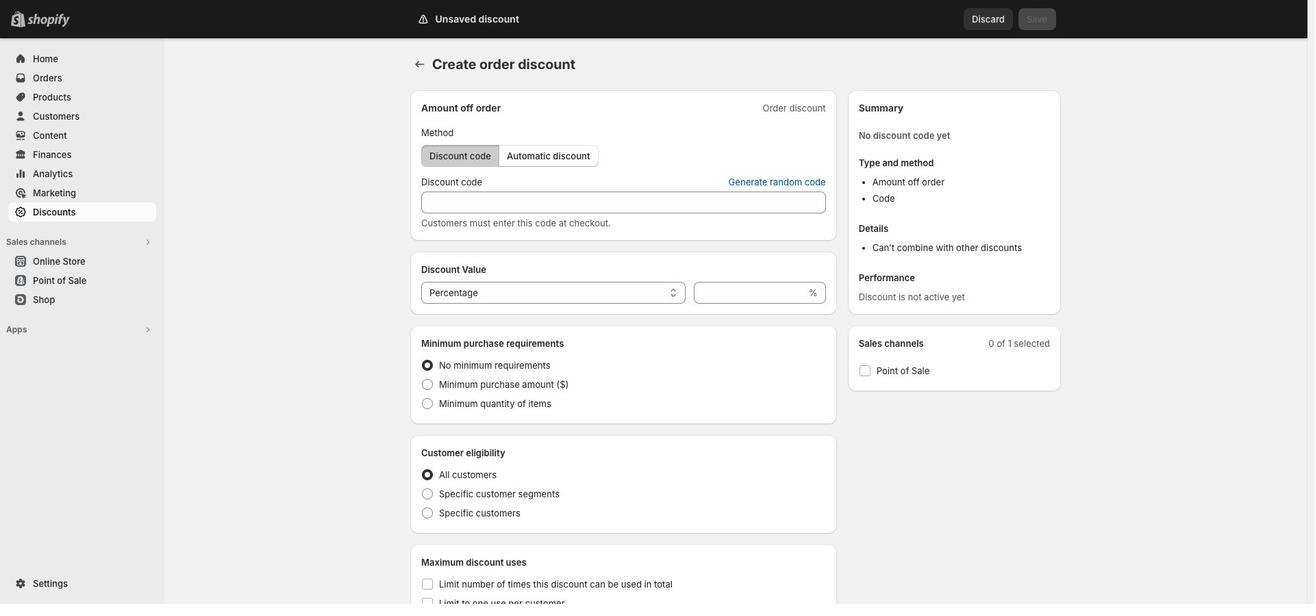Task type: locate. For each thing, give the bounding box(es) containing it.
shopify image
[[27, 14, 70, 27]]

None text field
[[421, 192, 826, 214], [694, 282, 806, 304], [421, 192, 826, 214], [694, 282, 806, 304]]



Task type: vqa. For each thing, say whether or not it's contained in the screenshot.
0.0 TEXT BOX
no



